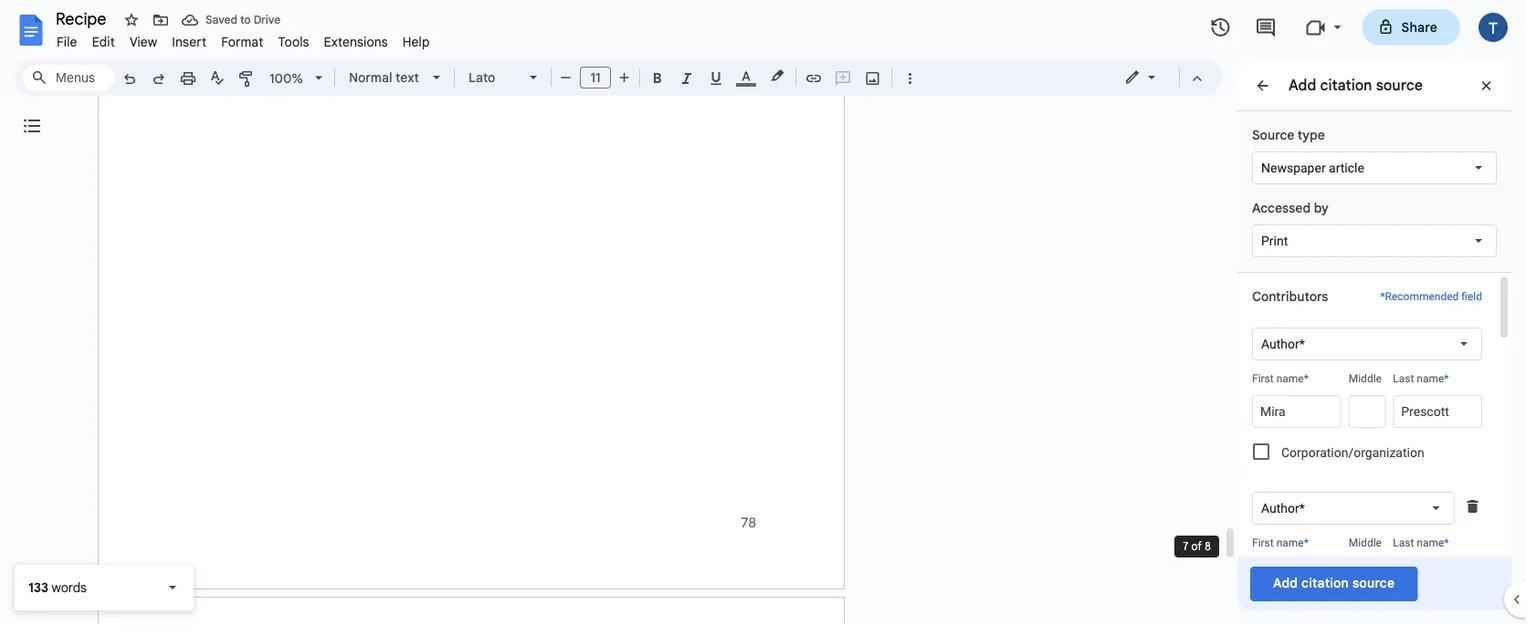 Task type: locate. For each thing, give the bounding box(es) containing it.
last
[[1393, 373, 1414, 386], [1393, 537, 1414, 550]]

newspaper
[[1262, 160, 1326, 175]]

1 vertical spatial citation
[[1302, 576, 1349, 592]]

1 vertical spatial add
[[1273, 576, 1298, 592]]

add citation source application
[[0, 0, 1527, 626]]

author* down contributors on the right top of page
[[1262, 337, 1305, 352]]

1 vertical spatial author*
[[1262, 501, 1305, 516]]

1 last name * from the top
[[1393, 373, 1449, 386]]

first name *
[[1252, 373, 1309, 386], [1252, 537, 1309, 550]]

first up 'add citation source' button
[[1252, 537, 1274, 550]]

0 vertical spatial first name *
[[1252, 373, 1309, 386]]

1 vertical spatial author (recommended) option
[[1262, 500, 1305, 518]]

1 author (recommended) option from the top
[[1262, 335, 1305, 354]]

to
[[240, 13, 251, 27]]

first name * up 'add citation source' button
[[1252, 537, 1309, 550]]

menu bar containing file
[[49, 24, 437, 54]]

middle
[[1349, 373, 1382, 386], [1349, 537, 1382, 550]]

0 vertical spatial last
[[1393, 373, 1414, 386]]

2 author (recommended) option from the top
[[1262, 500, 1305, 518]]

accessed by
[[1252, 200, 1329, 216]]

article
[[1329, 160, 1365, 175]]

1 first name * from the top
[[1252, 373, 1309, 386]]

first up first name (recommended) text field
[[1252, 373, 1274, 386]]

author (recommended) option for *recommended field
[[1262, 335, 1305, 354]]

0 vertical spatial first
[[1252, 373, 1274, 386]]

help menu item
[[395, 31, 437, 53]]

edit
[[92, 34, 115, 50]]

citation
[[1320, 76, 1373, 94], [1302, 576, 1349, 592]]

middle up 'add citation source' button
[[1349, 537, 1382, 550]]

mode and view toolbar
[[1111, 59, 1212, 96]]

1 vertical spatial last name *
[[1393, 537, 1449, 550]]

field
[[1462, 291, 1483, 303]]

2 last name * from the top
[[1393, 537, 1449, 550]]

extensions
[[324, 34, 388, 50]]

1 vertical spatial middle
[[1349, 537, 1382, 550]]

corporation/organization
[[1282, 445, 1425, 460]]

1 vertical spatial last
[[1393, 537, 1414, 550]]

133
[[28, 580, 48, 596]]

tools
[[278, 34, 309, 50]]

words
[[52, 580, 87, 596]]

first
[[1252, 373, 1274, 386], [1252, 537, 1274, 550]]

author (recommended) option down contributors on the right top of page
[[1262, 335, 1305, 354]]

1 vertical spatial first
[[1252, 537, 1274, 550]]

2 first name * from the top
[[1252, 537, 1309, 550]]

0 vertical spatial author*
[[1262, 337, 1305, 352]]

0 vertical spatial last name *
[[1393, 373, 1449, 386]]

name
[[1277, 373, 1304, 386], [1417, 373, 1445, 386], [1277, 537, 1304, 550], [1417, 537, 1445, 550]]

0 vertical spatial middle
[[1349, 373, 1382, 386]]

*recommended field
[[1381, 291, 1483, 303]]

contributors
[[1252, 289, 1329, 305]]

*recommended
[[1381, 291, 1459, 303]]

font list. lato selected. option
[[469, 65, 519, 90]]

share button
[[1363, 9, 1461, 46]]

Star checkbox
[[119, 7, 144, 33]]

add
[[1289, 76, 1317, 94], [1273, 576, 1298, 592]]

0 vertical spatial add
[[1289, 76, 1317, 94]]

by
[[1314, 200, 1329, 216]]

Menus field
[[23, 65, 114, 90]]

normal
[[349, 69, 392, 85]]

middle up 'middle name' text field
[[1349, 373, 1382, 386]]

add inside button
[[1273, 576, 1298, 592]]

source
[[1376, 76, 1423, 94], [1353, 576, 1395, 592]]

2 middle from the top
[[1349, 537, 1382, 550]]

text color image
[[736, 65, 756, 87]]

last up last name (recommended) text box
[[1393, 373, 1414, 386]]

add citation source button
[[1251, 567, 1418, 602]]

1 first from the top
[[1252, 373, 1274, 386]]

133 words
[[28, 580, 87, 596]]

2 author* from the top
[[1262, 501, 1305, 516]]

add citation source
[[1289, 76, 1423, 94], [1273, 576, 1395, 592]]

0 vertical spatial author (recommended) option
[[1262, 335, 1305, 354]]

source type
[[1252, 127, 1325, 143]]

insert menu item
[[165, 31, 214, 53]]

0 vertical spatial add citation source
[[1289, 76, 1423, 94]]

0 vertical spatial citation
[[1320, 76, 1373, 94]]

Last name (recommended) text field
[[1393, 396, 1483, 428]]

last name *
[[1393, 373, 1449, 386], [1393, 537, 1449, 550]]

last up 'add citation source' button
[[1393, 537, 1414, 550]]

1 vertical spatial add citation source
[[1273, 576, 1395, 592]]

author* down corporation/organization checkbox
[[1262, 501, 1305, 516]]

menu bar
[[49, 24, 437, 54]]

1 author* from the top
[[1262, 337, 1305, 352]]

*
[[1304, 373, 1309, 386], [1445, 373, 1449, 386], [1304, 537, 1309, 550], [1445, 537, 1449, 550]]

format
[[221, 34, 263, 50]]

author (recommended) option for contributors
[[1262, 500, 1305, 518]]

highlight color image
[[767, 65, 787, 87]]

text
[[396, 69, 419, 85]]

author (recommended) option
[[1262, 335, 1305, 354], [1262, 500, 1305, 518]]

1 vertical spatial first name *
[[1252, 537, 1309, 550]]

author (recommended) option down corporation/organization checkbox
[[1262, 500, 1305, 518]]

first name * up first name (recommended) text field
[[1252, 373, 1309, 386]]

First name (recommended) text field
[[1252, 396, 1342, 428]]

author*
[[1262, 337, 1305, 352], [1262, 501, 1305, 516]]

Middle name text field
[[1349, 396, 1386, 428]]

1 vertical spatial source
[[1353, 576, 1395, 592]]

newspaper article
[[1262, 160, 1365, 175]]



Task type: vqa. For each thing, say whether or not it's contained in the screenshot.
the Report a problem to Google 'Icon'
no



Task type: describe. For each thing, give the bounding box(es) containing it.
file
[[57, 34, 77, 50]]

author* for contributors
[[1262, 501, 1305, 516]]

menu bar banner
[[0, 0, 1527, 626]]

insert image image
[[863, 65, 884, 90]]

1 middle from the top
[[1349, 373, 1382, 386]]

styles list. normal text selected. option
[[349, 65, 422, 90]]

type
[[1298, 127, 1325, 143]]

share
[[1402, 19, 1438, 35]]

lato
[[469, 69, 496, 85]]

source
[[1252, 127, 1295, 143]]

menu bar inside menu bar banner
[[49, 24, 437, 54]]

view
[[130, 34, 157, 50]]

drive
[[254, 13, 281, 27]]

tools menu item
[[271, 31, 317, 53]]

view menu item
[[122, 31, 165, 53]]

extensions menu item
[[317, 31, 395, 53]]

2 last from the top
[[1393, 537, 1414, 550]]

main toolbar
[[113, 0, 925, 378]]

Zoom text field
[[265, 66, 309, 91]]

file menu item
[[49, 31, 85, 53]]

insert
[[172, 34, 207, 50]]

1 last from the top
[[1393, 373, 1414, 386]]

Zoom field
[[262, 65, 331, 92]]

Corporation/organization checkbox
[[1253, 444, 1270, 460]]

saved to drive button
[[177, 7, 285, 33]]

citation inside button
[[1302, 576, 1349, 592]]

print
[[1262, 233, 1288, 248]]

saved
[[206, 13, 237, 27]]

saved to drive
[[206, 13, 281, 27]]

print option
[[1262, 232, 1288, 250]]

Font size field
[[580, 67, 618, 90]]

help
[[403, 34, 430, 50]]

format menu item
[[214, 31, 271, 53]]

Font size text field
[[581, 67, 610, 89]]

Rename text field
[[49, 7, 117, 29]]

add citation source inside button
[[1273, 576, 1395, 592]]

author* for *recommended field
[[1262, 337, 1305, 352]]

edit menu item
[[85, 31, 122, 53]]

2 first from the top
[[1252, 537, 1274, 550]]

source inside button
[[1353, 576, 1395, 592]]

accessed
[[1252, 200, 1311, 216]]

0 vertical spatial source
[[1376, 76, 1423, 94]]

newspaper article option
[[1262, 159, 1365, 177]]

normal text
[[349, 69, 419, 85]]



